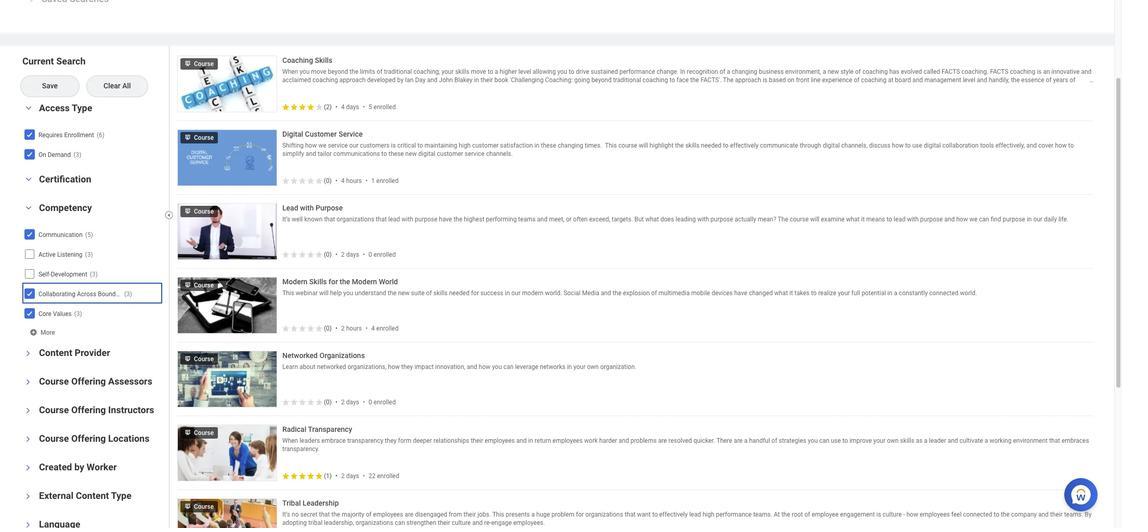 Task type: vqa. For each thing, say whether or not it's contained in the screenshot.
(0) corresponding to Purpose
yes



Task type: locate. For each thing, give the bounding box(es) containing it.
1 vertical spatial 0 enrolled
[[369, 399, 396, 406]]

0 horizontal spatial culture
[[452, 520, 471, 527]]

effectively inside tribal leadership it's no secret that the majority of employees are disengaged from their jobs. this presents a huge problem for organizations that want to effectively lead high performance teams. at the root of employee engagement is culture - how employees feel connected to the company and their teams. by adopting tribal leadership, organizations can strengthen their culture and re-engage employees.
[[660, 512, 688, 519]]

content down worker
[[76, 490, 109, 501]]

they left impact
[[402, 364, 413, 371]]

values
[[53, 310, 72, 318]]

it
[[862, 216, 865, 223], [790, 290, 793, 297]]

enrolled right 1
[[377, 177, 399, 184]]

3 course element from the top
[[178, 202, 194, 216]]

course element for digital customer service
[[178, 128, 194, 142]]

digital customer service image
[[178, 130, 277, 186]]

(0) for service
[[324, 177, 332, 184]]

course for radical transparency
[[194, 430, 214, 437]]

when inside when you move beyond the limits of traditional coaching, your skills move to a higher level allowing you to drive sustained performance change. in recognition of a changing business environment, a new style of coaching has evolved called facts coaching. facts coaching is an innovative and acclaimed coaching approach developed by ian day and john blakey in their book 'challenging coaching: going beyond traditional coaching to face the facts'. the approach is based on front line experience of coaching at board and management level and handily, the essence of years of coaching experience has been distilled into five cornerstones: feedback, accountability, courageous goals, tension and system thinking. this coaching skills course explores the individual concepts of the facts approach in more detail.
[[282, 68, 298, 76]]

it left means
[[862, 216, 865, 223]]

when
[[282, 68, 298, 76], [282, 438, 298, 445]]

1 move from the left
[[311, 68, 326, 76]]

by inside filter "search field"
[[74, 462, 84, 473]]

3 offering from the top
[[71, 433, 106, 444]]

facts up handily,
[[991, 68, 1009, 76]]

this inside tribal leadership it's no secret that the majority of employees are disengaged from their jobs. this presents a huge problem for organizations that want to effectively lead high performance teams. at the root of employee engagement is culture - how employees feel connected to the company and their teams. by adopting tribal leadership, organizations can strengthen their culture and re-engage employees.
[[493, 512, 505, 519]]

0 vertical spatial experience
[[823, 77, 853, 84]]

1 vertical spatial 2 days
[[341, 399, 359, 406]]

1 horizontal spatial connected
[[964, 512, 993, 519]]

0 vertical spatial level
[[519, 68, 531, 76]]

1 vertical spatial traditional
[[613, 77, 641, 84]]

0 vertical spatial check small image
[[23, 148, 36, 161]]

2 days
[[341, 251, 359, 258], [341, 399, 359, 406], [341, 473, 359, 480]]

move up the blakey on the top left of the page
[[471, 68, 486, 76]]

(0) left 4 hours
[[324, 177, 332, 184]]

0 horizontal spatial world.
[[545, 290, 562, 297]]

the
[[350, 68, 359, 76], [691, 77, 699, 84], [1012, 77, 1020, 84], [765, 85, 774, 92], [838, 85, 847, 92], [675, 142, 684, 150], [454, 216, 463, 223], [340, 278, 350, 286], [388, 290, 397, 297], [613, 290, 622, 297], [332, 512, 340, 519], [782, 512, 791, 519], [1001, 512, 1010, 519]]

5 course element from the top
[[178, 349, 194, 364]]

4 course image from the top
[[178, 423, 194, 436]]

skills inside shifting how we service our customers is critical to maintaining high customer satisfaction in these changing times.  this course will highlight the skills needed to effectively communicate through digital channels, discuss how to use digital collaboration tools effectively, and cover how to simplify and tailor communications to these new digital customer service channels.
[[686, 142, 700, 150]]

will
[[639, 142, 648, 150], [811, 216, 820, 223], [319, 290, 329, 297]]

0 vertical spatial the
[[723, 77, 734, 84]]

1 horizontal spatial own
[[887, 438, 899, 445]]

course inside shifting how we service our customers is critical to maintaining high customer satisfaction in these changing times.  this course will highlight the skills needed to effectively communicate through digital channels, discuss how to use digital collaboration tools effectively, and cover how to simplify and tailor communications to these new digital customer service channels.
[[619, 142, 638, 150]]

1 hours from the top
[[346, 177, 362, 184]]

for up help on the left of page
[[329, 278, 338, 286]]

coaching skills image
[[178, 56, 277, 111]]

how right 'organizations,'
[[388, 364, 400, 371]]

1 horizontal spatial it
[[862, 216, 865, 223]]

1 vertical spatial content
[[76, 490, 109, 501]]

our left daily
[[1034, 216, 1043, 223]]

of right explosion at the bottom right of page
[[652, 290, 657, 297]]

0 vertical spatial high
[[459, 142, 471, 150]]

1 horizontal spatial needed
[[701, 142, 722, 150]]

enrolled for coaching skills
[[374, 103, 396, 111]]

1 (0) from the top
[[324, 177, 332, 184]]

this left webinar at the left bottom of page
[[282, 290, 294, 297]]

customer down the maintaining
[[437, 151, 463, 158]]

as
[[916, 438, 923, 445]]

check small image inside competency tree
[[23, 228, 36, 241]]

course element for radical transparency
[[178, 423, 194, 438]]

lead right "want"
[[690, 512, 701, 519]]

offering for locations
[[71, 433, 106, 444]]

more
[[902, 85, 917, 92]]

1 offering from the top
[[71, 376, 106, 387]]

1 0 enrolled from the top
[[369, 251, 396, 258]]

radical transparency
[[282, 425, 352, 434]]

1 vertical spatial 4
[[341, 177, 345, 184]]

lead right means
[[894, 216, 906, 223]]

enrolled for radical transparency
[[377, 473, 400, 480]]

2 days up transparency
[[341, 399, 359, 406]]

we inside shifting how we service our customers is critical to maintaining high customer satisfaction in these changing times.  this course will highlight the skills needed to effectively communicate through digital channels, discuss how to use digital collaboration tools effectively, and cover how to simplify and tailor communications to these new digital customer service channels.
[[319, 142, 327, 150]]

3 course image from the top
[[178, 349, 194, 362]]

(3) right 'across' at the left bottom of the page
[[124, 291, 132, 298]]

skills for modern
[[309, 278, 327, 286]]

0 vertical spatial our
[[349, 142, 359, 150]]

in right potential
[[888, 290, 893, 297]]

beyond down sustained
[[592, 77, 612, 84]]

check small image inside access type tree
[[23, 148, 36, 161]]

leaders
[[300, 438, 320, 445]]

connected inside tribal leadership it's no secret that the majority of employees are disengaged from their jobs. this presents a huge problem for organizations that want to effectively lead high performance teams. at the root of employee engagement is culture - how employees feel connected to the company and their teams. by adopting tribal leadership, organizations can strengthen their culture and re-engage employees.
[[964, 512, 993, 519]]

course element for modern skills for the modern world
[[178, 276, 194, 290]]

1 vertical spatial by
[[74, 462, 84, 473]]

(3) inside access type tree
[[74, 151, 81, 159]]

2 when from the top
[[282, 438, 298, 445]]

2 right (1)
[[341, 473, 345, 480]]

but
[[635, 216, 644, 223]]

it's inside tribal leadership it's no secret that the majority of employees are disengaged from their jobs. this presents a huge problem for organizations that want to effectively lead high performance teams. at the root of employee engagement is culture - how employees feel connected to the company and their teams. by adopting tribal leadership, organizations can strengthen their culture and re-engage employees.
[[282, 512, 290, 519]]

of right style
[[856, 68, 861, 76]]

harder
[[600, 438, 617, 445]]

course right mean?
[[790, 216, 809, 223]]

how down customer
[[305, 142, 317, 150]]

experience up (2)
[[309, 85, 340, 92]]

culture down from
[[452, 520, 471, 527]]

environment
[[1014, 438, 1048, 445]]

coaching left "at"
[[862, 77, 887, 84]]

1 vertical spatial for
[[471, 290, 479, 297]]

1 course image from the top
[[178, 54, 194, 67]]

of right concepts on the right top of the page
[[831, 85, 836, 92]]

effectively left communicate
[[730, 142, 759, 150]]

access type tree
[[23, 126, 160, 163]]

1 horizontal spatial customer
[[472, 142, 499, 150]]

4 course element from the top
[[178, 276, 194, 290]]

1 horizontal spatial our
[[512, 290, 521, 297]]

chevron down image inside access type group
[[22, 104, 35, 112]]

4 down communications
[[341, 177, 345, 184]]

modern up webinar at the left bottom of page
[[282, 278, 308, 286]]

3 (0) from the top
[[324, 325, 332, 332]]

0 horizontal spatial has
[[341, 85, 351, 92]]

at
[[888, 77, 894, 84]]

strategies
[[779, 438, 807, 445]]

enrolled down 'organizations,'
[[374, 399, 396, 406]]

examine
[[821, 216, 845, 223]]

1 check small image from the top
[[23, 148, 36, 161]]

0 vertical spatial effectively
[[730, 142, 759, 150]]

have
[[439, 216, 452, 223], [735, 290, 748, 297]]

0 vertical spatial service
[[328, 142, 348, 150]]

1 vertical spatial high
[[703, 512, 715, 519]]

how left find
[[957, 216, 968, 223]]

the inside when you move beyond the limits of traditional coaching, your skills move to a higher level allowing you to drive sustained performance change. in recognition of a changing business environment, a new style of coaching has evolved called facts coaching. facts coaching is an innovative and acclaimed coaching approach developed by ian day and john blakey in their book 'challenging coaching: going beyond traditional coaching to face the facts'. the approach is based on front line experience of coaching at board and management level and handily, the essence of years of coaching experience has been distilled into five cornerstones: feedback, accountability, courageous goals, tension and system thinking. this coaching skills course explores the individual concepts of the facts approach in more detail.
[[723, 77, 734, 84]]

course down facts'.
[[720, 85, 738, 92]]

0 horizontal spatial our
[[349, 142, 359, 150]]

devices
[[712, 290, 733, 297]]

mobile
[[692, 290, 710, 297]]

days up transparency
[[346, 399, 359, 406]]

2 offering from the top
[[71, 405, 106, 415]]

course
[[194, 60, 214, 67], [194, 134, 214, 141], [194, 208, 214, 215], [194, 282, 214, 289], [194, 356, 214, 363], [39, 376, 69, 387], [39, 405, 69, 415], [194, 430, 214, 437], [39, 433, 69, 444], [194, 503, 214, 511]]

0 horizontal spatial we
[[319, 142, 327, 150]]

channels.
[[486, 151, 513, 158]]

2 0 enrolled from the top
[[369, 399, 396, 406]]

0 vertical spatial type
[[72, 102, 92, 113]]

2 days from the top
[[346, 251, 359, 258]]

0 horizontal spatial what
[[646, 216, 659, 223]]

new down critical
[[406, 151, 417, 158]]

skills up webinar at the left bottom of page
[[309, 278, 327, 286]]

own
[[587, 364, 599, 371], [887, 438, 899, 445]]

company
[[1012, 512, 1037, 519]]

1 horizontal spatial changing
[[732, 68, 758, 76]]

4 for customer
[[341, 177, 345, 184]]

1 horizontal spatial move
[[471, 68, 486, 76]]

3 check small image from the top
[[23, 307, 36, 320]]

a
[[495, 68, 498, 76], [727, 68, 731, 76], [823, 68, 826, 76], [894, 290, 898, 297], [745, 438, 748, 445], [925, 438, 928, 445], [985, 438, 989, 445], [532, 512, 535, 519]]

1 vertical spatial needed
[[449, 290, 470, 297]]

0 vertical spatial by
[[397, 77, 404, 84]]

maintaining
[[425, 142, 457, 150]]

1 horizontal spatial we
[[970, 216, 978, 223]]

how right innovation,
[[479, 364, 491, 371]]

0 vertical spatial new
[[828, 68, 839, 76]]

modern skills for the modern world image
[[178, 278, 277, 333]]

course offering locations
[[39, 433, 150, 444]]

0 for networked organizations
[[369, 399, 372, 406]]

culture
[[883, 512, 902, 519], [452, 520, 471, 527]]

1 vertical spatial type
[[111, 490, 132, 501]]

(3) for collaborating across boundaries
[[124, 291, 132, 298]]

0 horizontal spatial are
[[405, 512, 414, 519]]

days for radical transparency
[[346, 473, 359, 480]]

use right discuss at the right
[[913, 142, 923, 150]]

service up tailor
[[328, 142, 348, 150]]

concepts
[[803, 85, 829, 92]]

days for networked organizations
[[346, 399, 359, 406]]

organizations left "want"
[[586, 512, 623, 519]]

and left re-
[[473, 520, 483, 527]]

(0) up the modern skills for the modern world
[[324, 251, 332, 258]]

2
[[341, 251, 345, 258], [341, 325, 345, 332], [341, 399, 345, 406], [341, 473, 345, 480]]

1 vertical spatial hours
[[346, 325, 362, 332]]

0 vertical spatial 0 enrolled
[[369, 251, 396, 258]]

of up facts'.
[[720, 68, 726, 76]]

exceed,
[[590, 216, 610, 223]]

is inside tribal leadership it's no secret that the majority of employees are disengaged from their jobs. this presents a huge problem for organizations that want to effectively lead high performance teams. at the root of employee engagement is culture - how employees feel connected to the company and their teams. by adopting tribal leadership, organizations can strengthen their culture and re-engage employees.
[[877, 512, 882, 519]]

4 right "2 hours"
[[371, 325, 375, 332]]

1 when from the top
[[282, 68, 298, 76]]

days for lead with purpose
[[346, 251, 359, 258]]

handful
[[749, 438, 770, 445]]

majority
[[342, 512, 365, 519]]

performance left the at
[[716, 512, 752, 519]]

1 vertical spatial new
[[406, 151, 417, 158]]

2 it's from the top
[[282, 512, 290, 519]]

1 horizontal spatial beyond
[[592, 77, 612, 84]]

2 horizontal spatial are
[[734, 438, 743, 445]]

through
[[800, 142, 822, 150]]

leader
[[929, 438, 947, 445]]

lead inside tribal leadership it's no secret that the majority of employees are disengaged from their jobs. this presents a huge problem for organizations that want to effectively lead high performance teams. at the root of employee engagement is culture - how employees feel connected to the company and their teams. by adopting tribal leadership, organizations can strengthen their culture and re-engage employees.
[[690, 512, 701, 519]]

2 2 from the top
[[341, 325, 345, 332]]

skills
[[455, 68, 470, 76], [704, 85, 718, 92], [686, 142, 700, 150], [434, 290, 448, 297], [901, 438, 915, 445]]

check small image for core
[[23, 307, 36, 320]]

your inside when you move beyond the limits of traditional coaching, your skills move to a higher level allowing you to drive sustained performance change. in recognition of a changing business environment, a new style of coaching has evolved called facts coaching. facts coaching is an innovative and acclaimed coaching approach developed by ian day and john blakey in their book 'challenging coaching: going beyond traditional coaching to face the facts'. the approach is based on front line experience of coaching at board and management level and handily, the essence of years of coaching experience has been distilled into five cornerstones: feedback, accountability, courageous goals, tension and system thinking. this coaching skills course explores the individual concepts of the facts approach in more detail.
[[442, 68, 454, 76]]

they
[[402, 364, 413, 371], [385, 438, 397, 445]]

use inside shifting how we service our customers is critical to maintaining high customer satisfaction in these changing times.  this course will highlight the skills needed to effectively communicate through digital channels, discuss how to use digital collaboration tools effectively, and cover how to simplify and tailor communications to these new digital customer service channels.
[[913, 142, 923, 150]]

2 check small image from the top
[[23, 288, 36, 300]]

your inside when leaders embrace transparency they form deeper relationships their employees and in return employees work harder and problems are resolved quicker. there are a handful of strategies you can use to improve your own skills as a leader and cultivate a working environment that embraces transparency.
[[874, 438, 886, 445]]

by inside when you move beyond the limits of traditional coaching, your skills move to a higher level allowing you to drive sustained performance change. in recognition of a changing business environment, a new style of coaching has evolved called facts coaching. facts coaching is an innovative and acclaimed coaching approach developed by ian day and john blakey in their book 'challenging coaching: going beyond traditional coaching to face the facts'. the approach is based on front line experience of coaching at board and management level and handily, the essence of years of coaching experience has been distilled into five cornerstones: feedback, accountability, courageous goals, tension and system thinking. this coaching skills course explores the individual concepts of the facts approach in more detail.
[[397, 77, 404, 84]]

0 vertical spatial check small image
[[23, 128, 36, 141]]

4 days from the top
[[346, 473, 359, 480]]

the inside shifting how we service our customers is critical to maintaining high customer satisfaction in these changing times.  this course will highlight the skills needed to effectively communicate through digital channels, discuss how to use digital collaboration tools effectively, and cover how to simplify and tailor communications to these new digital customer service channels.
[[675, 142, 684, 150]]

check small image for communication
[[23, 228, 36, 241]]

chevron down image for created by worker
[[24, 462, 32, 474]]

tribal
[[282, 499, 301, 508]]

1 horizontal spatial they
[[402, 364, 413, 371]]

these
[[541, 142, 557, 150], [389, 151, 404, 158]]

1 horizontal spatial lead
[[690, 512, 701, 519]]

1 vertical spatial check small image
[[23, 288, 36, 300]]

course image for radical transparency
[[178, 423, 194, 436]]

management
[[925, 77, 962, 84]]

0 vertical spatial will
[[639, 142, 648, 150]]

is left critical
[[391, 142, 396, 150]]

recognition
[[687, 68, 718, 76]]

1 horizontal spatial have
[[735, 290, 748, 297]]

in inside when leaders embrace transparency they form deeper relationships their employees and in return employees work harder and problems are resolved quicker. there are a handful of strategies you can use to improve your own skills as a leader and cultivate a working environment that embraces transparency.
[[528, 438, 533, 445]]

chevron down image
[[22, 176, 35, 183], [22, 204, 35, 212], [24, 405, 32, 417], [24, 462, 32, 474]]

lead down the 1 enrolled at left top
[[389, 216, 400, 223]]

1 course image from the top
[[178, 128, 194, 141]]

2 course image from the top
[[178, 276, 194, 289]]

will left help on the left of page
[[319, 290, 329, 297]]

course element for coaching skills
[[178, 54, 194, 68]]

2 check small image from the top
[[23, 228, 36, 241]]

have right devices
[[735, 290, 748, 297]]

thinking.
[[637, 85, 662, 92]]

high inside tribal leadership it's no secret that the majority of employees are disengaged from their jobs. this presents a huge problem for organizations that want to effectively lead high performance teams. at the root of employee engagement is culture - how employees feel connected to the company and their teams. by adopting tribal leadership, organizations can strengthen their culture and re-engage employees.
[[703, 512, 715, 519]]

0
[[369, 251, 372, 258], [369, 399, 372, 406]]

4 2 from the top
[[341, 473, 345, 480]]

shifting how we service our customers is critical to maintaining high customer satisfaction in these changing times.  this course will highlight the skills needed to effectively communicate through digital channels, discuss how to use digital collaboration tools effectively, and cover how to simplify and tailor communications to these new digital customer service channels.
[[282, 142, 1074, 158]]

1 it's from the top
[[282, 216, 290, 223]]

course inside when you move beyond the limits of traditional coaching, your skills move to a higher level allowing you to drive sustained performance change. in recognition of a changing business environment, a new style of coaching has evolved called facts coaching. facts coaching is an innovative and acclaimed coaching approach developed by ian day and john blakey in their book 'challenging coaching: going beyond traditional coaching to face the facts'. the approach is based on front line experience of coaching at board and management level and handily, the essence of years of coaching experience has been distilled into five cornerstones: feedback, accountability, courageous goals, tension and system thinking. this coaching skills course explores the individual concepts of the facts approach in more detail.
[[720, 85, 738, 92]]

4 right (2)
[[341, 103, 345, 111]]

0 horizontal spatial the
[[723, 77, 734, 84]]

0 horizontal spatial modern
[[282, 278, 308, 286]]

1 days from the top
[[346, 103, 359, 111]]

4 (0) from the top
[[324, 399, 332, 406]]

how
[[305, 142, 317, 150], [892, 142, 904, 150], [1056, 142, 1067, 150], [957, 216, 968, 223], [388, 364, 400, 371], [479, 364, 491, 371], [907, 512, 919, 519]]

2 hours from the top
[[346, 325, 362, 332]]

course for tribal leadership
[[194, 503, 214, 511]]

your right improve
[[874, 438, 886, 445]]

6 course element from the top
[[178, 423, 194, 438]]

enrolled for modern skills for the modern world
[[377, 325, 399, 332]]

check small image
[[23, 148, 36, 161], [23, 288, 36, 300], [23, 307, 36, 320]]

2 days left '22'
[[341, 473, 359, 480]]

course image
[[178, 54, 194, 67], [178, 276, 194, 289], [178, 349, 194, 362], [178, 423, 194, 436]]

active listening
[[38, 251, 83, 258]]

enrolled right "2 hours"
[[377, 325, 399, 332]]

beyond
[[328, 68, 348, 76], [592, 77, 612, 84]]

with
[[300, 204, 314, 212], [402, 216, 413, 223], [698, 216, 709, 223], [907, 216, 919, 223]]

that down purpose
[[324, 216, 335, 223]]

lead with purpose image
[[178, 204, 277, 259]]

0 down 'organizations,'
[[369, 399, 372, 406]]

0 horizontal spatial type
[[72, 102, 92, 113]]

style
[[841, 68, 854, 76]]

1 horizontal spatial has
[[890, 68, 900, 76]]

are inside tribal leadership it's no secret that the majority of employees are disengaged from their jobs. this presents a huge problem for organizations that want to effectively lead high performance teams. at the root of employee engagement is culture - how employees feel connected to the company and their teams. by adopting tribal leadership, organizations can strengthen their culture and re-engage employees.
[[405, 512, 414, 519]]

chevron down image inside competency group
[[22, 204, 35, 212]]

1 horizontal spatial will
[[639, 142, 648, 150]]

course image for modern skills for the modern world
[[178, 276, 194, 289]]

1 2 from the top
[[341, 251, 345, 258]]

2 course element from the top
[[178, 128, 194, 142]]

radical transparency image
[[178, 425, 277, 481]]

transparency
[[308, 425, 352, 434]]

assessors
[[108, 376, 152, 387]]

1 vertical spatial it
[[790, 290, 793, 297]]

0 vertical spatial 4
[[341, 103, 345, 111]]

3 2 days from the top
[[341, 473, 359, 480]]

(3) for core values
[[74, 310, 82, 318]]

impact
[[415, 364, 434, 371]]

2 vertical spatial 2 days
[[341, 473, 359, 480]]

3 days from the top
[[346, 399, 359, 406]]

course element for networked organizations
[[178, 349, 194, 364]]

4 purpose from the left
[[1003, 216, 1026, 223]]

1 horizontal spatial performance
[[716, 512, 752, 519]]

offering for assessors
[[71, 376, 106, 387]]

(3) for on demand
[[74, 151, 81, 159]]

0 horizontal spatial course
[[619, 142, 638, 150]]

1 vertical spatial course
[[619, 142, 638, 150]]

0 horizontal spatial use
[[831, 438, 841, 445]]

will left examine
[[811, 216, 820, 223]]

1 horizontal spatial by
[[397, 77, 404, 84]]

competency tree
[[23, 226, 160, 322]]

hours
[[346, 177, 362, 184], [346, 325, 362, 332]]

employees.
[[514, 520, 545, 527]]

effectively right "want"
[[660, 512, 688, 519]]

tribal leadership image
[[178, 499, 277, 529]]

0 vertical spatial offering
[[71, 376, 106, 387]]

3 course image from the top
[[178, 497, 194, 510]]

1 vertical spatial it's
[[282, 512, 290, 519]]

connected right constantly
[[930, 290, 959, 297]]

0 horizontal spatial approach
[[340, 77, 366, 84]]

1 world. from the left
[[545, 290, 562, 297]]

chevron down image for certification
[[22, 176, 35, 183]]

are right there
[[734, 438, 743, 445]]

and down coaching.
[[977, 77, 988, 84]]

1 vertical spatial performance
[[716, 512, 752, 519]]

they left 'form'
[[385, 438, 397, 445]]

type down worker
[[111, 490, 132, 501]]

employees
[[485, 438, 515, 445], [553, 438, 583, 445], [373, 512, 403, 519], [920, 512, 950, 519]]

2 2 days from the top
[[341, 399, 359, 406]]

1 vertical spatial skills
[[309, 278, 327, 286]]

1 horizontal spatial culture
[[883, 512, 902, 519]]

0 horizontal spatial by
[[74, 462, 84, 473]]

has left been at the top left of the page
[[341, 85, 351, 92]]

2 hours
[[341, 325, 362, 332]]

3 2 from the top
[[341, 399, 345, 406]]

cover
[[1039, 142, 1054, 150]]

learn about networked organizations, how they impact innovation, and how you can leverage networks in your own organization.
[[282, 364, 637, 371]]

and right company
[[1039, 512, 1049, 519]]

0 vertical spatial traditional
[[384, 68, 412, 76]]

performance inside tribal leadership it's no secret that the majority of employees are disengaged from their jobs. this presents a huge problem for organizations that want to effectively lead high performance teams. at the root of employee engagement is culture - how employees feel connected to the company and their teams. by adopting tribal leadership, organizations can strengthen their culture and re-engage employees.
[[716, 512, 752, 519]]

strengthen
[[407, 520, 436, 527]]

0 vertical spatial we
[[319, 142, 327, 150]]

purpose
[[415, 216, 438, 223], [711, 216, 734, 223], [921, 216, 943, 223], [1003, 216, 1026, 223]]

effectively inside shifting how we service our customers is critical to maintaining high customer satisfaction in these changing times.  this course will highlight the skills needed to effectively communicate through digital channels, discuss how to use digital collaboration tools effectively, and cover how to simplify and tailor communications to these new digital customer service channels.
[[730, 142, 759, 150]]

the down style
[[838, 85, 847, 92]]

offering
[[71, 376, 106, 387], [71, 405, 106, 415], [71, 433, 106, 444]]

1 horizontal spatial for
[[471, 290, 479, 297]]

coaching:
[[545, 77, 573, 84]]

2 vertical spatial check small image
[[23, 307, 36, 320]]

disengaged
[[415, 512, 447, 519]]

0 horizontal spatial experience
[[309, 85, 340, 92]]

1 horizontal spatial content
[[76, 490, 109, 501]]

digital down the maintaining
[[419, 151, 436, 158]]

1 2 days from the top
[[341, 251, 359, 258]]

2 (0) from the top
[[324, 251, 332, 258]]

line
[[811, 77, 821, 84]]

the down based
[[765, 85, 774, 92]]

well
[[292, 216, 303, 223]]

chevron down image for course offering locations
[[24, 433, 32, 446]]

coaching down acclaimed
[[282, 85, 308, 92]]

when inside when leaders embrace transparency they form deeper relationships their employees and in return employees work harder and problems are resolved quicker. there are a handful of strategies you can use to improve your own skills as a leader and cultivate a working environment that embraces transparency.
[[282, 438, 298, 445]]

they inside when leaders embrace transparency they form deeper relationships their employees and in return employees work harder and problems are resolved quicker. there are a handful of strategies you can use to improve your own skills as a leader and cultivate a working environment that embraces transparency.
[[385, 438, 397, 445]]

chevron down image
[[22, 104, 35, 112], [24, 347, 32, 360], [24, 376, 32, 388], [24, 433, 32, 446], [24, 490, 32, 503], [24, 519, 32, 529]]

1 0 from the top
[[369, 251, 372, 258]]

2 for organizations
[[341, 399, 345, 406]]

1 vertical spatial they
[[385, 438, 397, 445]]

0 horizontal spatial have
[[439, 216, 452, 223]]

their left by
[[1051, 512, 1063, 519]]

when for coaching skills
[[282, 68, 298, 76]]

chevron down image for external content type
[[24, 490, 32, 503]]

this inside shifting how we service our customers is critical to maintaining high customer satisfaction in these changing times.  this course will highlight the skills needed to effectively communicate through digital channels, discuss how to use digital collaboration tools effectively, and cover how to simplify and tailor communications to these new digital customer service channels.
[[605, 142, 617, 150]]

content provider button
[[39, 347, 110, 358]]

this down change.
[[663, 85, 675, 92]]

current
[[22, 56, 54, 66]]

working
[[990, 438, 1012, 445]]

0 vertical spatial changing
[[732, 68, 758, 76]]

days left '22'
[[346, 473, 359, 480]]

networked
[[282, 352, 318, 360]]

course offering assessors
[[39, 376, 152, 387]]

changing
[[732, 68, 758, 76], [558, 142, 584, 150]]

shifting
[[282, 142, 304, 150]]

2 vertical spatial for
[[576, 512, 584, 519]]

employee
[[812, 512, 839, 519]]

our inside shifting how we service our customers is critical to maintaining high customer satisfaction in these changing times.  this course will highlight the skills needed to effectively communicate through digital channels, discuss how to use digital collaboration tools effectively, and cover how to simplify and tailor communications to these new digital customer service channels.
[[349, 142, 359, 150]]

by left worker
[[74, 462, 84, 473]]

type inside group
[[72, 102, 92, 113]]

can inside when leaders embrace transparency they form deeper relationships their employees and in return employees work harder and problems are resolved quicker. there are a handful of strategies you can use to improve your own skills as a leader and cultivate a working environment that embraces transparency.
[[820, 438, 830, 445]]

course image
[[178, 128, 194, 141], [178, 202, 194, 215], [178, 497, 194, 510]]

to inside when leaders embrace transparency they form deeper relationships their employees and in return employees work harder and problems are resolved quicker. there are a handful of strategies you can use to improve your own skills as a leader and cultivate a working environment that embraces transparency.
[[843, 438, 848, 445]]

facts up management
[[942, 68, 960, 76]]

transparency
[[347, 438, 383, 445]]

check small image inside access type tree
[[23, 128, 36, 141]]

modern up understand
[[352, 278, 377, 286]]

2 horizontal spatial what
[[847, 216, 860, 223]]

0 vertical spatial performance
[[620, 68, 655, 76]]

course element
[[178, 54, 194, 68], [178, 128, 194, 142], [178, 202, 194, 216], [178, 276, 194, 290], [178, 349, 194, 364], [178, 423, 194, 438], [178, 497, 194, 512]]

2 for with
[[341, 251, 345, 258]]

1 vertical spatial our
[[1034, 216, 1043, 223]]

1 check small image from the top
[[23, 128, 36, 141]]

days up the modern skills for the modern world
[[346, 251, 359, 258]]

we up tailor
[[319, 142, 327, 150]]

0 horizontal spatial digital
[[419, 151, 436, 158]]

cornerstones:
[[414, 85, 452, 92]]

book
[[495, 77, 509, 84]]

collaborating across boundaries
[[38, 291, 129, 298]]

actually
[[735, 216, 757, 223]]

check small image
[[23, 128, 36, 141], [23, 228, 36, 241]]

2 days for lead with purpose
[[341, 251, 359, 258]]

about
[[300, 364, 316, 371]]

chevron down image for content provider
[[24, 347, 32, 360]]

your up john
[[442, 68, 454, 76]]

it left takes
[[790, 290, 793, 297]]

2 0 from the top
[[369, 399, 372, 406]]

1 vertical spatial changing
[[558, 142, 584, 150]]

0 enrolled
[[369, 251, 396, 258], [369, 399, 396, 406]]

1 horizontal spatial course
[[720, 85, 738, 92]]

years
[[1054, 77, 1069, 84]]

tools
[[981, 142, 995, 150]]

1 vertical spatial connected
[[964, 512, 993, 519]]

root
[[792, 512, 803, 519]]

embrace
[[322, 438, 346, 445]]

when for radical transparency
[[282, 438, 298, 445]]

approach down "at"
[[868, 85, 894, 92]]

competency group
[[21, 202, 164, 339]]

2 course image from the top
[[178, 202, 194, 215]]

you
[[300, 68, 310, 76], [558, 68, 568, 76], [344, 290, 353, 297], [492, 364, 502, 371], [808, 438, 818, 445]]

teams. left by
[[1065, 512, 1084, 519]]

an
[[1044, 68, 1051, 76]]

changing inside shifting how we service our customers is critical to maintaining high customer satisfaction in these changing times.  this course will highlight the skills needed to effectively communicate through digital channels, discuss how to use digital collaboration tools effectively, and cover how to simplify and tailor communications to these new digital customer service channels.
[[558, 142, 584, 150]]

these down critical
[[389, 151, 404, 158]]

1 course element from the top
[[178, 54, 194, 68]]



Task type: describe. For each thing, give the bounding box(es) containing it.
can left leverage
[[504, 364, 514, 371]]

and left find
[[945, 216, 955, 223]]

how right cover
[[1056, 142, 1067, 150]]

the down world on the left bottom of the page
[[388, 290, 397, 297]]

1 vertical spatial organizations
[[586, 512, 623, 519]]

networked organizations
[[282, 352, 365, 360]]

2 vertical spatial course
[[790, 216, 809, 223]]

0 horizontal spatial own
[[587, 364, 599, 371]]

2 move from the left
[[471, 68, 486, 76]]

2 horizontal spatial lead
[[894, 216, 906, 223]]

of down innovative
[[1070, 77, 1076, 84]]

(3) for active listening
[[85, 251, 93, 258]]

there
[[717, 438, 733, 445]]

4 for skills
[[341, 103, 345, 111]]

feel
[[952, 512, 962, 519]]

locations
[[108, 433, 150, 444]]

1 vertical spatial customer
[[437, 151, 463, 158]]

check small image for requires enrollment
[[23, 128, 36, 141]]

1 horizontal spatial level
[[963, 77, 976, 84]]

success
[[481, 290, 504, 297]]

course image for digital customer service
[[178, 128, 194, 141]]

access type group
[[21, 102, 164, 165]]

2 days for networked organizations
[[341, 399, 359, 406]]

ian
[[405, 77, 414, 84]]

2 for transparency
[[341, 473, 345, 480]]

changed
[[749, 290, 773, 297]]

at
[[774, 512, 780, 519]]

and down sustained
[[603, 85, 613, 92]]

from
[[449, 512, 462, 519]]

networked organizations image
[[178, 351, 277, 407]]

coaching.
[[962, 68, 989, 76]]

created
[[39, 462, 72, 473]]

is down business
[[763, 77, 768, 84]]

your right networks at the bottom of page
[[574, 364, 586, 371]]

employees right majority
[[373, 512, 403, 519]]

collaborating
[[38, 291, 75, 298]]

skills down facts'.
[[704, 85, 718, 92]]

their inside when leaders embrace transparency they form deeper relationships their employees and in return employees work harder and problems are resolved quicker. there are a handful of strategies you can use to improve your own skills as a leader and cultivate a working environment that embraces transparency.
[[471, 438, 483, 445]]

course for digital customer service
[[194, 134, 214, 141]]

course for coaching skills
[[194, 60, 214, 67]]

filter search field
[[21, 55, 171, 529]]

a right as
[[925, 438, 928, 445]]

7 course element from the top
[[178, 497, 194, 512]]

search results region
[[177, 54, 1094, 529]]

1 horizontal spatial the
[[778, 216, 789, 223]]

tailor
[[318, 151, 332, 158]]

no
[[292, 512, 299, 519]]

chevron down image for course offering assessors
[[24, 376, 32, 388]]

course element for lead with purpose
[[178, 202, 194, 216]]

1 vertical spatial has
[[341, 85, 351, 92]]

(0) for for
[[324, 325, 332, 332]]

courageous
[[526, 85, 559, 92]]

chevron down image for course offering instructors
[[24, 405, 32, 417]]

that up tribal
[[319, 512, 330, 519]]

lead
[[282, 204, 298, 212]]

enrolled for lead with purpose
[[374, 251, 396, 258]]

of up the 'developed'
[[377, 68, 383, 76]]

often
[[573, 216, 588, 223]]

2 purpose from the left
[[711, 216, 734, 223]]

in inside shifting how we service our customers is critical to maintaining high customer satisfaction in these changing times.  this course will highlight the skills needed to effectively communicate through digital channels, discuss how to use digital collaboration tools effectively, and cover how to simplify and tailor communications to these new digital customer service channels.
[[535, 142, 540, 150]]

means
[[867, 216, 886, 223]]

organization.
[[601, 364, 637, 371]]

1 modern from the left
[[282, 278, 308, 286]]

in right success
[[505, 290, 510, 297]]

2 days for radical transparency
[[341, 473, 359, 480]]

course for lead with purpose
[[194, 208, 214, 215]]

digital
[[282, 130, 303, 138]]

is inside shifting how we service our customers is critical to maintaining high customer satisfaction in these changing times.  this course will highlight the skills needed to effectively communicate through digital channels, discuss how to use digital collaboration tools effectively, and cover how to simplify and tailor communications to these new digital customer service channels.
[[391, 142, 396, 150]]

chevron down image for access type
[[22, 104, 35, 112]]

employees left 'feel'
[[920, 512, 950, 519]]

for inside tribal leadership it's no secret that the majority of employees are disengaged from their jobs. this presents a huge problem for organizations that want to effectively lead high performance teams. at the root of employee engagement is culture - how employees feel connected to the company and their teams. by adopting tribal leadership, organizations can strengthen their culture and re-engage employees.
[[576, 512, 584, 519]]

0 horizontal spatial will
[[319, 290, 329, 297]]

can inside tribal leadership it's no secret that the majority of employees are disengaged from their jobs. this presents a huge problem for organizations that want to effectively lead high performance teams. at the root of employee engagement is culture - how employees feel connected to the company and their teams. by adopting tribal leadership, organizations can strengthen their culture and re-engage employees.
[[395, 520, 405, 527]]

acclaimed
[[282, 77, 311, 84]]

work
[[585, 438, 598, 445]]

access type button
[[39, 102, 92, 113]]

2 horizontal spatial will
[[811, 216, 820, 223]]

0 vertical spatial they
[[402, 364, 413, 371]]

purpose
[[316, 204, 343, 212]]

digital customer service
[[282, 130, 363, 138]]

1 horizontal spatial approach
[[735, 77, 762, 84]]

check small image for on
[[23, 148, 36, 161]]

course image for networked organizations
[[178, 349, 194, 362]]

innovation,
[[435, 364, 466, 371]]

channels,
[[842, 142, 868, 150]]

2 horizontal spatial our
[[1034, 216, 1043, 223]]

course image for lead with purpose
[[178, 202, 194, 215]]

called
[[924, 68, 941, 76]]

clear all
[[104, 82, 131, 90]]

teams
[[518, 216, 536, 223]]

cultivate
[[960, 438, 984, 445]]

0 horizontal spatial beyond
[[328, 68, 348, 76]]

course offering instructors
[[39, 405, 154, 415]]

leadership,
[[324, 520, 354, 527]]

and left cover
[[1027, 142, 1037, 150]]

1 vertical spatial experience
[[309, 85, 340, 92]]

check small image for collaborating
[[23, 288, 36, 300]]

course for networked organizations
[[194, 356, 214, 363]]

communications
[[333, 151, 380, 158]]

own inside when leaders embrace transparency they form deeper relationships their employees and in return employees work harder and problems are resolved quicker. there are a handful of strategies you can use to improve your own skills as a leader and cultivate a working environment that embraces transparency.
[[887, 438, 899, 445]]

drive
[[576, 68, 590, 76]]

1 purpose from the left
[[415, 216, 438, 223]]

(3) for self-development
[[90, 271, 98, 278]]

skills up the blakey on the top left of the page
[[455, 68, 470, 76]]

1 horizontal spatial these
[[541, 142, 557, 150]]

the up leadership,
[[332, 512, 340, 519]]

the left explosion at the bottom right of page
[[613, 290, 622, 297]]

3 purpose from the left
[[921, 216, 943, 223]]

this webinar will help you understand the new suite of skills needed for success in our modern world. social media and the explosion of multimedia mobile devices have changed what it takes to realize your full potential in a constantly connected world.
[[282, 290, 978, 297]]

and right media
[[601, 290, 611, 297]]

1 horizontal spatial type
[[111, 490, 132, 501]]

you up the coaching:
[[558, 68, 568, 76]]

1 horizontal spatial experience
[[823, 77, 853, 84]]

a right recognition on the top right
[[727, 68, 731, 76]]

4 days
[[341, 103, 359, 111]]

engagement
[[841, 512, 875, 519]]

0 horizontal spatial for
[[329, 278, 338, 286]]

0 vertical spatial customer
[[472, 142, 499, 150]]

chevron down image for competency
[[22, 204, 35, 212]]

coaching down "face"
[[677, 85, 702, 92]]

and right innovative
[[1082, 68, 1092, 76]]

(1)
[[324, 473, 332, 480]]

0 vertical spatial organizations
[[337, 216, 375, 223]]

and right harder on the bottom of page
[[619, 438, 629, 445]]

a inside tribal leadership it's no secret that the majority of employees are disengaged from their jobs. this presents a huge problem for organizations that want to effectively lead high performance teams. at the root of employee engagement is culture - how employees feel connected to the company and their teams. by adopting tribal leadership, organizations can strengthen their culture and re-engage employees.
[[532, 512, 535, 519]]

in
[[681, 68, 686, 76]]

their right from
[[464, 512, 476, 519]]

their down from
[[438, 520, 450, 527]]

course for modern skills for the modern world
[[194, 282, 214, 289]]

worker
[[87, 462, 117, 473]]

course offering assessors button
[[39, 376, 152, 387]]

return
[[535, 438, 551, 445]]

1 vertical spatial beyond
[[592, 77, 612, 84]]

on
[[788, 77, 795, 84]]

2 vertical spatial new
[[398, 290, 410, 297]]

of right majority
[[366, 512, 372, 519]]

1 horizontal spatial what
[[775, 290, 788, 297]]

skills right suite
[[434, 290, 448, 297]]

critical
[[398, 142, 416, 150]]

world
[[379, 278, 398, 286]]

radical
[[282, 425, 307, 434]]

in up feedback,
[[474, 77, 479, 84]]

and left meet,
[[537, 216, 548, 223]]

needed inside shifting how we service our customers is critical to maintaining high customer satisfaction in these changing times.  this course will highlight the skills needed to effectively communicate through digital channels, discuss how to use digital collaboration tools effectively, and cover how to simplify and tailor communications to these new digital customer service channels.
[[701, 142, 722, 150]]

find
[[991, 216, 1002, 223]]

hours for service
[[346, 177, 362, 184]]

the left highest
[[454, 216, 463, 223]]

changing inside when you move beyond the limits of traditional coaching, your skills move to a higher level allowing you to drive sustained performance change. in recognition of a changing business environment, a new style of coaching has evolved called facts coaching. facts coaching is an innovative and acclaimed coaching approach developed by ian day and john blakey in their book 'challenging coaching: going beyond traditional coaching to face the facts'. the approach is based on front line experience of coaching at board and management level and handily, the essence of years of coaching experience has been distilled into five cornerstones: feedback, accountability, courageous goals, tension and system thinking. this coaching skills course explores the individual concepts of the facts approach in more detail.
[[732, 68, 758, 76]]

potential
[[862, 290, 886, 297]]

coaching right style
[[863, 68, 888, 76]]

coaching up thinking.
[[643, 77, 668, 84]]

boundaries
[[98, 291, 129, 298]]

individual
[[775, 85, 802, 92]]

2 vertical spatial organizations
[[356, 520, 393, 527]]

coaching up the "essence"
[[1010, 68, 1036, 76]]

employees left return
[[485, 438, 515, 445]]

deeper
[[413, 438, 432, 445]]

2 horizontal spatial digital
[[924, 142, 941, 150]]

board
[[895, 77, 911, 84]]

0 vertical spatial have
[[439, 216, 452, 223]]

meet,
[[549, 216, 565, 223]]

their inside when you move beyond the limits of traditional coaching, your skills move to a higher level allowing you to drive sustained performance change. in recognition of a changing business environment, a new style of coaching has evolved called facts coaching. facts coaching is an innovative and acclaimed coaching approach developed by ian day and john blakey in their book 'challenging coaching: going beyond traditional coaching to face the facts'. the approach is based on front line experience of coaching at board and management level and handily, the essence of years of coaching experience has been distilled into five cornerstones: feedback, accountability, courageous goals, tension and system thinking. this coaching skills course explores the individual concepts of the facts approach in more detail.
[[481, 77, 493, 84]]

1 vertical spatial have
[[735, 290, 748, 297]]

of right suite
[[426, 290, 432, 297]]

how right discuss at the right
[[892, 142, 904, 150]]

limits
[[360, 68, 375, 76]]

0 horizontal spatial facts
[[848, 85, 866, 92]]

in left daily
[[1027, 216, 1032, 223]]

listening
[[57, 251, 83, 258]]

or
[[566, 216, 572, 223]]

will inside shifting how we service our customers is critical to maintaining high customer satisfaction in these changing times.  this course will highlight the skills needed to effectively communicate through digital channels, discuss how to use digital collaboration tools effectively, and cover how to simplify and tailor communications to these new digital customer service channels.
[[639, 142, 648, 150]]

skills inside when leaders embrace transparency they form deeper relationships their employees and in return employees work harder and problems are resolved quicker. there are a handful of strategies you can use to improve your own skills as a leader and cultivate a working environment that embraces transparency.
[[901, 438, 915, 445]]

customers
[[360, 142, 390, 150]]

1 vertical spatial these
[[389, 151, 404, 158]]

the right handily,
[[1012, 77, 1020, 84]]

and left return
[[517, 438, 527, 445]]

1 vertical spatial culture
[[452, 520, 471, 527]]

is left an at the top right of page
[[1037, 68, 1042, 76]]

and left tailor
[[306, 151, 316, 158]]

external content type button
[[39, 490, 132, 501]]

how inside tribal leadership it's no secret that the majority of employees are disengaged from their jobs. this presents a huge problem for organizations that want to effectively lead high performance teams. at the root of employee engagement is culture - how employees feel connected to the company and their teams. by adopting tribal leadership, organizations can strengthen their culture and re-engage employees.
[[907, 512, 919, 519]]

suite
[[411, 290, 425, 297]]

and right innovation,
[[467, 364, 477, 371]]

enrolled for digital customer service
[[377, 177, 399, 184]]

0 vertical spatial content
[[39, 347, 72, 358]]

employees left work at the bottom of the page
[[553, 438, 583, 445]]

service
[[339, 130, 363, 138]]

1 horizontal spatial service
[[465, 151, 485, 158]]

across
[[77, 291, 96, 298]]

that inside when leaders embrace transparency they form deeper relationships their employees and in return employees work harder and problems are resolved quicker. there are a handful of strategies you can use to improve your own skills as a leader and cultivate a working environment that embraces transparency.
[[1050, 438, 1061, 445]]

days for coaching skills
[[346, 103, 359, 111]]

2 world. from the left
[[961, 290, 978, 297]]

your left full
[[838, 290, 850, 297]]

and down evolved
[[913, 77, 923, 84]]

presents
[[506, 512, 530, 519]]

0 enrolled for networked organizations
[[369, 399, 396, 406]]

in right networks at the bottom of page
[[567, 364, 572, 371]]

1 vertical spatial we
[[970, 216, 978, 223]]

0 horizontal spatial lead
[[389, 216, 400, 223]]

2 for skills
[[341, 325, 345, 332]]

you inside when leaders embrace transparency they form deeper relationships their employees and in return employees work harder and problems are resolved quicker. there are a handful of strategies you can use to improve your own skills as a leader and cultivate a working environment that embraces transparency.
[[808, 438, 818, 445]]

of left "at"
[[854, 77, 860, 84]]

on
[[38, 151, 46, 159]]

the down recognition on the top right
[[691, 77, 699, 84]]

0 horizontal spatial traditional
[[384, 68, 412, 76]]

0 horizontal spatial level
[[519, 68, 531, 76]]

2 horizontal spatial facts
[[991, 68, 1009, 76]]

high inside shifting how we service our customers is critical to maintaining high customer satisfaction in these changing times.  this course will highlight the skills needed to effectively communicate through digital channels, discuss how to use digital collaboration tools effectively, and cover how to simplify and tailor communications to these new digital customer service channels.
[[459, 142, 471, 150]]

a up book
[[495, 68, 498, 76]]

0 vertical spatial connected
[[930, 290, 959, 297]]

external content type
[[39, 490, 132, 501]]

a left handful
[[745, 438, 748, 445]]

new inside shifting how we service our customers is critical to maintaining high customer satisfaction in these changing times.  this course will highlight the skills needed to effectively communicate through digital channels, discuss how to use digital collaboration tools effectively, and cover how to simplify and tailor communications to these new digital customer service channels.
[[406, 151, 417, 158]]

you left leverage
[[492, 364, 502, 371]]

you up acclaimed
[[300, 68, 310, 76]]

2 horizontal spatial approach
[[868, 85, 894, 92]]

the left company
[[1001, 512, 1010, 519]]

and up cornerstones:
[[427, 77, 438, 84]]

2 modern from the left
[[352, 278, 377, 286]]

search
[[56, 56, 86, 66]]

0 horizontal spatial service
[[328, 142, 348, 150]]

1 horizontal spatial are
[[659, 438, 667, 445]]

the up help on the left of page
[[340, 278, 350, 286]]

1 teams. from the left
[[754, 512, 773, 519]]

the right the at
[[782, 512, 791, 519]]

relationships
[[434, 438, 469, 445]]

(2)
[[324, 103, 332, 111]]

social
[[564, 290, 581, 297]]

tribal
[[308, 520, 323, 527]]

the left limits
[[350, 68, 359, 76]]

0 horizontal spatial it
[[790, 290, 793, 297]]

2 vertical spatial 4
[[371, 325, 375, 332]]

that left "want"
[[625, 512, 636, 519]]

facts'.
[[701, 77, 722, 84]]

offering for instructors
[[71, 405, 106, 415]]

mean?
[[758, 216, 777, 223]]

1 horizontal spatial digital
[[823, 142, 840, 150]]

22 enrolled
[[369, 473, 400, 480]]

hours for for
[[346, 325, 362, 332]]

2 teams. from the left
[[1065, 512, 1084, 519]]

and right leader in the bottom right of the page
[[948, 438, 959, 445]]

coaching up (2)
[[313, 77, 338, 84]]

can left find
[[980, 216, 990, 223]]

problems
[[631, 438, 657, 445]]

on demand
[[38, 151, 71, 159]]

a left constantly
[[894, 290, 898, 297]]

of down an at the top right of page
[[1046, 77, 1052, 84]]

based
[[769, 77, 786, 84]]

blakey
[[455, 77, 473, 84]]

(0) for purpose
[[324, 251, 332, 258]]

you right help on the left of page
[[344, 290, 353, 297]]

quicker.
[[694, 438, 715, 445]]

leadership
[[303, 499, 339, 508]]

enrollment
[[64, 132, 94, 139]]

1 horizontal spatial facts
[[942, 68, 960, 76]]

in down board
[[896, 85, 901, 92]]

of inside when leaders embrace transparency they form deeper relationships their employees and in return employees work harder and problems are resolved quicker. there are a handful of strategies you can use to improve your own skills as a leader and cultivate a working environment that embraces transparency.
[[772, 438, 778, 445]]

skills for coaching
[[315, 56, 333, 64]]

that down the 1 enrolled at left top
[[376, 216, 387, 223]]

0 enrolled for lead with purpose
[[369, 251, 396, 258]]

2 vertical spatial our
[[512, 290, 521, 297]]

competency
[[39, 202, 92, 213]]

this inside when you move beyond the limits of traditional coaching, your skills move to a higher level allowing you to drive sustained performance change. in recognition of a changing business environment, a new style of coaching has evolved called facts coaching. facts coaching is an innovative and acclaimed coaching approach developed by ian day and john blakey in their book 'challenging coaching: going beyond traditional coaching to face the facts'. the approach is based on front line experience of coaching at board and management level and handily, the essence of years of coaching experience has been distilled into five cornerstones: feedback, accountability, courageous goals, tension and system thinking. this coaching skills course explores the individual concepts of the facts approach in more detail.
[[663, 85, 675, 92]]

0 for lead with purpose
[[369, 251, 372, 258]]

0 vertical spatial culture
[[883, 512, 902, 519]]

enrolled for networked organizations
[[374, 399, 396, 406]]

going
[[575, 77, 590, 84]]

a up concepts on the right top of the page
[[823, 68, 826, 76]]

front
[[796, 77, 810, 84]]

new inside when you move beyond the limits of traditional coaching, your skills move to a higher level allowing you to drive sustained performance change. in recognition of a changing business environment, a new style of coaching has evolved called facts coaching. facts coaching is an innovative and acclaimed coaching approach developed by ian day and john blakey in their book 'challenging coaching: going beyond traditional coaching to face the facts'. the approach is based on front line experience of coaching at board and management level and handily, the essence of years of coaching experience has been distilled into five cornerstones: feedback, accountability, courageous goals, tension and system thinking. this coaching skills course explores the individual concepts of the facts approach in more detail.
[[828, 68, 839, 76]]

course image for coaching skills
[[178, 54, 194, 67]]

performance inside when you move beyond the limits of traditional coaching, your skills move to a higher level allowing you to drive sustained performance change. in recognition of a changing business environment, a new style of coaching has evolved called facts coaching. facts coaching is an innovative and acclaimed coaching approach developed by ian day and john blakey in their book 'challenging coaching: going beyond traditional coaching to face the facts'. the approach is based on front line experience of coaching at board and management level and handily, the essence of years of coaching experience has been distilled into five cornerstones: feedback, accountability, courageous goals, tension and system thinking. this coaching skills course explores the individual concepts of the facts approach in more detail.
[[620, 68, 655, 76]]

instructors
[[108, 405, 154, 415]]

a left working
[[985, 438, 989, 445]]

of right root
[[805, 512, 811, 519]]

4 enrolled
[[371, 325, 399, 332]]

external
[[39, 490, 73, 501]]

use inside when leaders embrace transparency they form deeper relationships their employees and in return employees work harder and problems are resolved quicker. there are a handful of strategies you can use to improve your own skills as a leader and cultivate a working environment that embraces transparency.
[[831, 438, 841, 445]]



